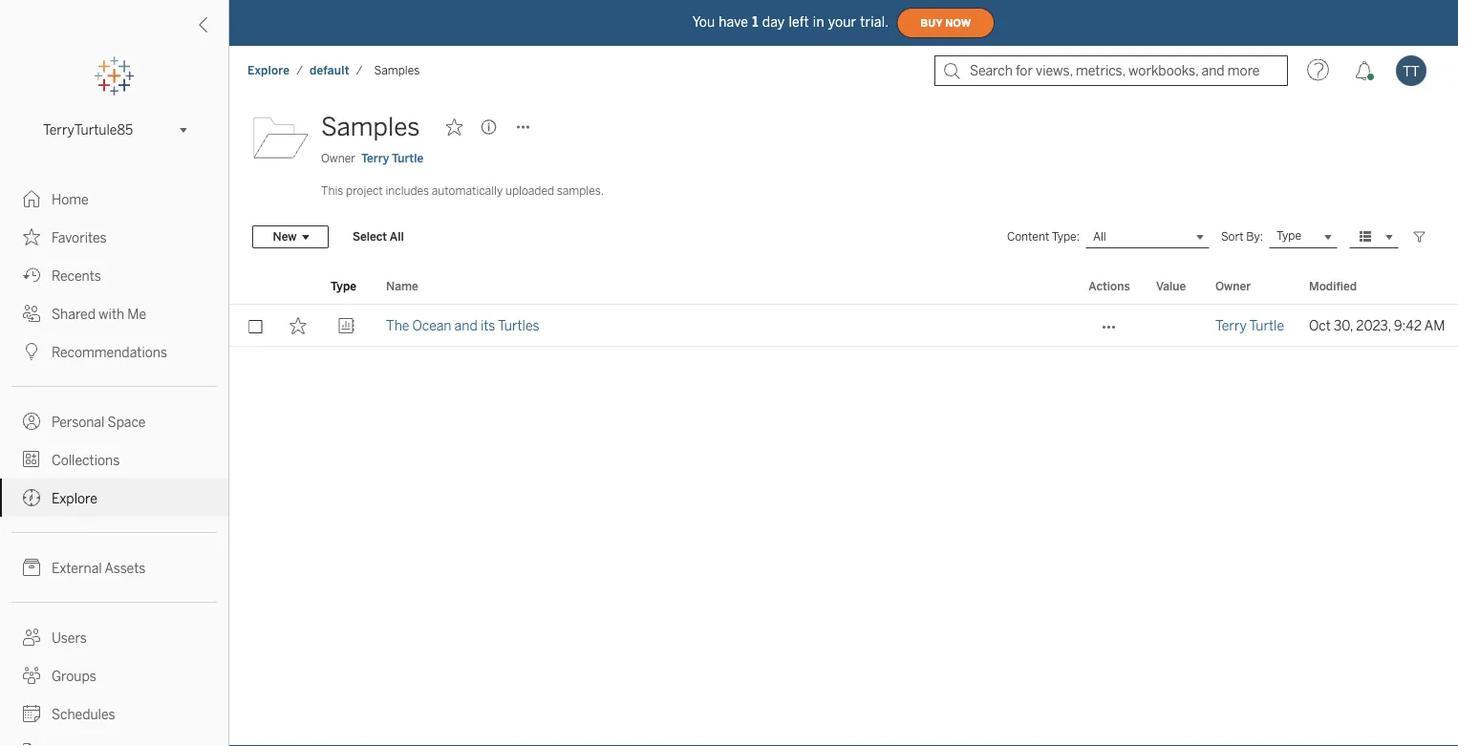 Task type: locate. For each thing, give the bounding box(es) containing it.
you
[[693, 14, 715, 30]]

2 / from the left
[[356, 64, 363, 77]]

explore left default link
[[247, 64, 290, 77]]

terry turtle link
[[361, 150, 424, 167], [1215, 305, 1284, 347]]

30,
[[1334, 318, 1353, 333]]

all button
[[1085, 225, 1210, 248]]

all right type:
[[1093, 230, 1106, 244]]

terry up "project"
[[361, 151, 389, 165]]

ocean
[[412, 318, 451, 333]]

recommendations
[[52, 344, 167, 360]]

1 horizontal spatial terry
[[1215, 318, 1247, 333]]

explore link
[[247, 63, 291, 78], [0, 479, 228, 517]]

samples right default link
[[374, 64, 420, 77]]

0 vertical spatial explore
[[247, 64, 290, 77]]

recents link
[[0, 256, 228, 294]]

0 horizontal spatial type
[[331, 279, 356, 293]]

Search for views, metrics, workbooks, and more text field
[[935, 55, 1288, 86]]

0 vertical spatial terry turtle link
[[361, 150, 424, 167]]

0 vertical spatial owner
[[321, 151, 355, 165]]

1 vertical spatial explore link
[[0, 479, 228, 517]]

9:42
[[1394, 318, 1422, 333]]

terry left oct
[[1215, 318, 1247, 333]]

external assets
[[52, 560, 146, 576]]

explore
[[247, 64, 290, 77], [52, 491, 97, 506]]

have
[[719, 14, 748, 30]]

1 horizontal spatial explore link
[[247, 63, 291, 78]]

collections
[[52, 452, 120, 468]]

0 vertical spatial turtle
[[392, 151, 424, 165]]

in
[[813, 14, 824, 30]]

select all button
[[340, 225, 416, 248]]

explore link left default link
[[247, 63, 291, 78]]

me
[[127, 306, 146, 322]]

all right select
[[390, 230, 404, 244]]

/ right default link
[[356, 64, 363, 77]]

type
[[1277, 229, 1301, 243], [331, 279, 356, 293]]

workbook image
[[338, 317, 355, 334]]

oct 30, 2023, 9:42 am
[[1309, 318, 1445, 333]]

0 horizontal spatial /
[[296, 64, 303, 77]]

1 vertical spatial terry turtle link
[[1215, 305, 1284, 347]]

value
[[1156, 279, 1186, 293]]

0 horizontal spatial terry
[[361, 151, 389, 165]]

the ocean and its turtles link
[[386, 305, 539, 347]]

explore down collections
[[52, 491, 97, 506]]

oct
[[1309, 318, 1331, 333]]

grid
[[229, 268, 1458, 746]]

owner
[[321, 151, 355, 165], [1215, 279, 1251, 293]]

type up workbook image
[[331, 279, 356, 293]]

0 horizontal spatial terry turtle link
[[361, 150, 424, 167]]

terry turtle
[[1215, 318, 1284, 333]]

1 / from the left
[[296, 64, 303, 77]]

external
[[52, 560, 102, 576]]

/
[[296, 64, 303, 77], [356, 64, 363, 77]]

0 horizontal spatial explore
[[52, 491, 97, 506]]

personal space link
[[0, 402, 228, 441]]

explore link down collections
[[0, 479, 228, 517]]

all inside popup button
[[1093, 230, 1106, 244]]

1 vertical spatial terry
[[1215, 318, 1247, 333]]

owner terry turtle
[[321, 151, 424, 165]]

type right the by:
[[1277, 229, 1301, 243]]

terry turtle link up "includes"
[[361, 150, 424, 167]]

content type:
[[1007, 230, 1080, 244]]

1 horizontal spatial all
[[1093, 230, 1106, 244]]

owner up terry turtle at the top right of the page
[[1215, 279, 1251, 293]]

terry inside grid
[[1215, 318, 1247, 333]]

shared with me link
[[0, 294, 228, 333]]

trial.
[[860, 14, 889, 30]]

name
[[386, 279, 418, 293]]

1 vertical spatial turtle
[[1249, 318, 1284, 333]]

0 vertical spatial terry
[[361, 151, 389, 165]]

home
[[52, 192, 89, 207]]

0 horizontal spatial owner
[[321, 151, 355, 165]]

row containing the ocean and its turtles
[[229, 305, 1458, 347]]

/ left default link
[[296, 64, 303, 77]]

turtle left oct
[[1249, 318, 1284, 333]]

all
[[390, 230, 404, 244], [1093, 230, 1106, 244]]

1 all from the left
[[390, 230, 404, 244]]

am
[[1424, 318, 1445, 333]]

samples up owner terry turtle
[[321, 112, 420, 142]]

its
[[481, 318, 495, 333]]

explore inside main navigation. press the up and down arrow keys to access links. element
[[52, 491, 97, 506]]

project
[[346, 184, 383, 198]]

type:
[[1052, 230, 1080, 244]]

project image
[[252, 108, 310, 165]]

1 vertical spatial owner
[[1215, 279, 1251, 293]]

1 horizontal spatial owner
[[1215, 279, 1251, 293]]

sort
[[1221, 230, 1244, 244]]

terry
[[361, 151, 389, 165], [1215, 318, 1247, 333]]

this project includes automatically uploaded samples.
[[321, 184, 604, 198]]

0 horizontal spatial turtle
[[392, 151, 424, 165]]

1 vertical spatial explore
[[52, 491, 97, 506]]

1 horizontal spatial type
[[1277, 229, 1301, 243]]

0 vertical spatial explore link
[[247, 63, 291, 78]]

terry turtle link left oct
[[1215, 305, 1284, 347]]

0 vertical spatial samples
[[374, 64, 420, 77]]

0 horizontal spatial all
[[390, 230, 404, 244]]

assets
[[105, 560, 146, 576]]

turtle up "includes"
[[392, 151, 424, 165]]

0 vertical spatial type
[[1277, 229, 1301, 243]]

by:
[[1246, 230, 1263, 244]]

2 all from the left
[[1093, 230, 1106, 244]]

main navigation. press the up and down arrow keys to access links. element
[[0, 180, 228, 746]]

users link
[[0, 618, 228, 656]]

1
[[752, 14, 758, 30]]

row
[[229, 305, 1458, 347]]

turtle
[[392, 151, 424, 165], [1249, 318, 1284, 333]]

owner up the this
[[321, 151, 355, 165]]

samples
[[374, 64, 420, 77], [321, 112, 420, 142]]

1 horizontal spatial terry turtle link
[[1215, 305, 1284, 347]]

type button
[[1269, 225, 1338, 248]]

collections link
[[0, 441, 228, 479]]

1 horizontal spatial /
[[356, 64, 363, 77]]

1 horizontal spatial explore
[[247, 64, 290, 77]]

schedules
[[52, 707, 115, 722]]



Task type: describe. For each thing, give the bounding box(es) containing it.
the ocean and its turtles
[[386, 318, 539, 333]]

default
[[310, 64, 349, 77]]

2023,
[[1356, 318, 1391, 333]]

personal
[[52, 414, 105, 430]]

buy
[[920, 17, 943, 29]]

uploaded
[[505, 184, 554, 198]]

terryturtule85 button
[[35, 118, 193, 141]]

shared
[[52, 306, 96, 322]]

0 horizontal spatial explore link
[[0, 479, 228, 517]]

samples element
[[368, 64, 425, 77]]

1 horizontal spatial turtle
[[1249, 318, 1284, 333]]

type inside popup button
[[1277, 229, 1301, 243]]

automatically
[[432, 184, 503, 198]]

owner for owner terry turtle
[[321, 151, 355, 165]]

grid containing the ocean and its turtles
[[229, 268, 1458, 746]]

the
[[386, 318, 409, 333]]

new button
[[252, 225, 329, 248]]

actions
[[1089, 279, 1130, 293]]

navigation panel element
[[0, 57, 228, 746]]

explore for explore
[[52, 491, 97, 506]]

and
[[454, 318, 477, 333]]

modified
[[1309, 279, 1357, 293]]

explore / default /
[[247, 64, 363, 77]]

content
[[1007, 230, 1049, 244]]

buy now
[[920, 17, 971, 29]]

external assets link
[[0, 548, 228, 587]]

schedules link
[[0, 695, 228, 733]]

left
[[789, 14, 809, 30]]

now
[[945, 17, 971, 29]]

all inside button
[[390, 230, 404, 244]]

new
[[273, 230, 297, 244]]

favorites
[[52, 230, 107, 246]]

owner for owner
[[1215, 279, 1251, 293]]

terryturtule85
[[43, 122, 133, 138]]

list view image
[[1357, 228, 1374, 246]]

turtles
[[498, 318, 539, 333]]

day
[[762, 14, 785, 30]]

1 vertical spatial type
[[331, 279, 356, 293]]

includes
[[385, 184, 429, 198]]

explore for explore / default /
[[247, 64, 290, 77]]

recommendations link
[[0, 333, 228, 371]]

select all
[[353, 230, 404, 244]]

your
[[828, 14, 856, 30]]

sort by:
[[1221, 230, 1263, 244]]

you have 1 day left in your trial.
[[693, 14, 889, 30]]

groups
[[52, 668, 96, 684]]

personal space
[[52, 414, 146, 430]]

recents
[[52, 268, 101, 284]]

groups link
[[0, 656, 228, 695]]

space
[[108, 414, 146, 430]]

default link
[[309, 63, 350, 78]]

1 vertical spatial samples
[[321, 112, 420, 142]]

favorites link
[[0, 218, 228, 256]]

this
[[321, 184, 343, 198]]

with
[[99, 306, 124, 322]]

home link
[[0, 180, 228, 218]]

buy now button
[[897, 8, 995, 38]]

samples.
[[557, 184, 604, 198]]

shared with me
[[52, 306, 146, 322]]

select
[[353, 230, 387, 244]]

users
[[52, 630, 87, 646]]



Task type: vqa. For each thing, say whether or not it's contained in the screenshot.
search for views, metrics, workbooks, and more text field
yes



